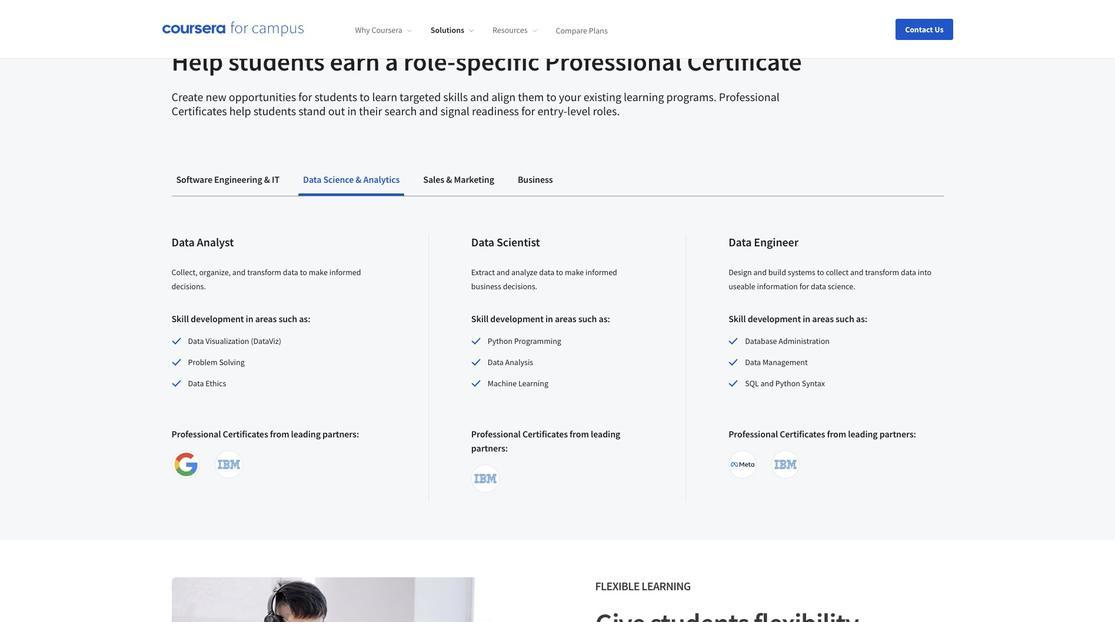 Task type: describe. For each thing, give the bounding box(es) containing it.
sql
[[746, 379, 759, 389]]

content tabs tab list
[[172, 166, 944, 196]]

relevant
[[196, 18, 248, 32]]

design
[[729, 267, 752, 278]]

programming
[[514, 336, 562, 347]]

management
[[763, 358, 808, 368]]

1 horizontal spatial for
[[522, 104, 535, 118]]

engineer
[[754, 235, 799, 250]]

search
[[385, 104, 417, 118]]

and left "signal"
[[419, 104, 438, 118]]

partners: for engineer
[[880, 429, 917, 441]]

students right the help
[[254, 104, 296, 118]]

development for scientist
[[491, 313, 544, 325]]

to inside extract and analyze data to make informed business decisions.
[[556, 267, 564, 278]]

data for data scientist
[[472, 235, 495, 250]]

plans
[[589, 25, 608, 35]]

0 horizontal spatial for
[[299, 90, 312, 104]]

to inside design and build systems to collect and transform data into useable information for data science.
[[818, 267, 825, 278]]

data science & analytics
[[303, 174, 400, 186]]

useable
[[729, 282, 756, 292]]

systems
[[788, 267, 816, 278]]

informed inside collect, organize, and transform data to make informed decisions.
[[330, 267, 361, 278]]

why
[[355, 25, 370, 35]]

organize,
[[199, 267, 231, 278]]

data for data visualization (dataviz)
[[188, 336, 204, 347]]

skills
[[444, 90, 468, 104]]

create
[[172, 90, 203, 104]]

scientist
[[497, 235, 540, 250]]

why coursera link
[[355, 25, 412, 35]]

solutions link
[[431, 25, 474, 35]]

specific
[[456, 45, 540, 78]]

signal
[[441, 104, 470, 118]]

ibm leader logo image for engineer
[[775, 453, 798, 477]]

them
[[518, 90, 544, 104]]

skill for data engineer
[[729, 313, 746, 325]]

professional certificates from leading partners: for data scientist
[[472, 429, 621, 455]]

data for data ethics
[[188, 379, 204, 389]]

programs.
[[667, 90, 717, 104]]

compare plans link
[[556, 25, 608, 35]]

python programming
[[488, 336, 562, 347]]

certificates for data scientist
[[523, 429, 568, 441]]

problem
[[188, 358, 218, 368]]

it
[[272, 174, 280, 186]]

data analysis
[[488, 358, 534, 368]]

development for analyst
[[191, 313, 244, 325]]

analytics
[[364, 174, 400, 186]]

leading for data scientist
[[591, 429, 621, 441]]

why coursera
[[355, 25, 403, 35]]

as: for data analyst
[[299, 313, 311, 325]]

skill development in areas such as: for data analyst
[[172, 313, 311, 325]]

collect
[[826, 267, 849, 278]]

earn
[[330, 45, 380, 78]]

as: for data scientist
[[599, 313, 610, 325]]

skill for data analyst
[[172, 313, 189, 325]]

resources
[[493, 25, 528, 35]]

entry-
[[538, 104, 568, 118]]

learning
[[519, 379, 549, 389]]

such for engineer
[[836, 313, 855, 325]]

meta logo image
[[731, 453, 755, 477]]

data for data analyst
[[172, 235, 195, 250]]

certificates inside create new opportunities for students to learn targeted skills and align them to your existing learning programs. professional certificates help students stand out in their search and signal readiness for entry-level roles.
[[172, 104, 227, 118]]

google leader logo image
[[174, 453, 198, 477]]

data scientist
[[472, 235, 540, 250]]

such for analyst
[[279, 313, 297, 325]]

build
[[769, 267, 787, 278]]

design and build systems to collect and transform data into useable information for data science.
[[729, 267, 932, 292]]

areas for engineer
[[813, 313, 834, 325]]

help
[[229, 104, 251, 118]]

role-
[[404, 45, 456, 78]]

software engineering & it
[[176, 174, 280, 186]]

data inside collect, organize, and transform data to make informed decisions.
[[283, 267, 298, 278]]

job-relevant
[[172, 18, 248, 32]]

flexible
[[596, 580, 640, 594]]

help students earn a role-specific professional certificate
[[172, 45, 802, 78]]

decisions. for analyst
[[172, 282, 206, 292]]

help
[[172, 45, 223, 78]]

professional for data analyst
[[172, 429, 221, 441]]

informed inside extract and analyze data to make informed business decisions.
[[586, 267, 618, 278]]

professional inside create new opportunities for students to learn targeted skills and align them to your existing learning programs. professional certificates help students stand out in their search and signal readiness for entry-level roles.
[[719, 90, 780, 104]]

certificates for data engineer
[[780, 429, 826, 441]]

administration
[[779, 336, 830, 347]]

extract and analyze data to make informed business decisions.
[[472, 267, 618, 292]]

software engineering & it button
[[172, 166, 284, 194]]

(dataviz)
[[251, 336, 281, 347]]

make inside extract and analyze data to make informed business decisions.
[[565, 267, 584, 278]]

data inside extract and analyze data to make informed business decisions.
[[539, 267, 555, 278]]

ibm leader logo image for analyst
[[217, 453, 241, 477]]

data for data management
[[746, 358, 761, 368]]

and right sql
[[761, 379, 774, 389]]

flexible learning
[[596, 580, 691, 594]]

coursera
[[372, 25, 403, 35]]

make inside collect, organize, and transform data to make informed decisions.
[[309, 267, 328, 278]]

1 vertical spatial python
[[776, 379, 801, 389]]

sql and python syntax
[[746, 379, 826, 389]]

machine
[[488, 379, 517, 389]]

professional certificates from leading partners: for data engineer
[[729, 429, 917, 441]]

such for scientist
[[579, 313, 597, 325]]

collect,
[[172, 267, 198, 278]]

1 vertical spatial learning
[[642, 580, 691, 594]]

learn
[[372, 90, 398, 104]]

marketing
[[454, 174, 495, 186]]

job-
[[172, 18, 196, 32]]

& for engineering
[[264, 174, 270, 186]]

contact
[[906, 24, 934, 34]]

to inside collect, organize, and transform data to make informed decisions.
[[300, 267, 307, 278]]



Task type: locate. For each thing, give the bounding box(es) containing it.
make
[[309, 267, 328, 278], [565, 267, 584, 278]]

1 transform from the left
[[247, 267, 281, 278]]

transform inside collect, organize, and transform data to make informed decisions.
[[247, 267, 281, 278]]

level
[[568, 104, 591, 118]]

transform inside design and build systems to collect and transform data into useable information for data science.
[[866, 267, 900, 278]]

out
[[328, 104, 345, 118]]

certificate
[[687, 45, 802, 78]]

science
[[324, 174, 354, 186]]

development
[[191, 313, 244, 325], [491, 313, 544, 325], [748, 313, 801, 325]]

certificates inside professional certificates from leading partners:
[[523, 429, 568, 441]]

3 skill development in areas such as: from the left
[[729, 313, 868, 325]]

0 horizontal spatial transform
[[247, 267, 281, 278]]

compare plans
[[556, 25, 608, 35]]

solutions
[[431, 25, 465, 35]]

development for engineer
[[748, 313, 801, 325]]

informed
[[330, 267, 361, 278], [586, 267, 618, 278]]

solving
[[219, 358, 245, 368]]

2 horizontal spatial skill
[[729, 313, 746, 325]]

as: for data engineer
[[857, 313, 868, 325]]

visualization
[[206, 336, 249, 347]]

2 skill development in areas such as: from the left
[[472, 313, 610, 325]]

2 horizontal spatial from
[[828, 429, 847, 441]]

0 horizontal spatial informed
[[330, 267, 361, 278]]

problem solving
[[188, 358, 245, 368]]

0 horizontal spatial &
[[264, 174, 270, 186]]

0 horizontal spatial areas
[[255, 313, 277, 325]]

0 horizontal spatial development
[[191, 313, 244, 325]]

software
[[176, 174, 213, 186]]

information
[[758, 282, 798, 292]]

in for data engineer
[[803, 313, 811, 325]]

transform left into at top
[[866, 267, 900, 278]]

data up the machine
[[488, 358, 504, 368]]

areas up the (dataviz)
[[255, 313, 277, 325]]

data management
[[746, 358, 808, 368]]

collect, organize, and transform data to make informed decisions.
[[172, 267, 361, 292]]

analyst
[[197, 235, 234, 250]]

students left 'their'
[[315, 90, 357, 104]]

3 professional certificates from leading partners: from the left
[[729, 429, 917, 441]]

engineering
[[214, 174, 262, 186]]

areas
[[255, 313, 277, 325], [555, 313, 577, 325], [813, 313, 834, 325]]

2 horizontal spatial as:
[[857, 313, 868, 325]]

certificates down ethics at the bottom
[[223, 429, 268, 441]]

development up python programming
[[491, 313, 544, 325]]

skill
[[172, 313, 189, 325], [472, 313, 489, 325], [729, 313, 746, 325]]

areas for scientist
[[555, 313, 577, 325]]

professional down the machine
[[472, 429, 521, 441]]

in
[[348, 104, 357, 118], [246, 313, 254, 325], [546, 313, 553, 325], [803, 313, 811, 325]]

decisions. down the collect,
[[172, 282, 206, 292]]

data ethics
[[188, 379, 226, 389]]

0 horizontal spatial leading
[[291, 429, 321, 441]]

science.
[[828, 282, 856, 292]]

3 as: from the left
[[857, 313, 868, 325]]

data engineer
[[729, 235, 799, 250]]

1 development from the left
[[191, 313, 244, 325]]

skill development in areas such as: for data scientist
[[472, 313, 610, 325]]

2 make from the left
[[565, 267, 584, 278]]

data up extract
[[472, 235, 495, 250]]

1 skill from the left
[[172, 313, 189, 325]]

1 horizontal spatial leading
[[591, 429, 621, 441]]

3 leading from the left
[[849, 429, 878, 441]]

data inside button
[[303, 174, 322, 186]]

1 horizontal spatial decisions.
[[503, 282, 538, 292]]

1 such from the left
[[279, 313, 297, 325]]

0 horizontal spatial such
[[279, 313, 297, 325]]

certificates down learning
[[523, 429, 568, 441]]

decisions. inside extract and analyze data to make informed business decisions.
[[503, 282, 538, 292]]

development up database administration
[[748, 313, 801, 325]]

2 leading from the left
[[591, 429, 621, 441]]

for left entry-
[[522, 104, 535, 118]]

professional down certificate
[[719, 90, 780, 104]]

into
[[918, 267, 932, 278]]

ibm leader logo image
[[217, 453, 241, 477], [775, 453, 798, 477], [474, 468, 497, 491]]

skill development in areas such as: up data visualization (dataviz)
[[172, 313, 311, 325]]

2 skill from the left
[[472, 313, 489, 325]]

3 & from the left
[[446, 174, 452, 186]]

decisions.
[[172, 282, 206, 292], [503, 282, 538, 292]]

database
[[746, 336, 778, 347]]

0 horizontal spatial make
[[309, 267, 328, 278]]

& inside "data science & analytics" button
[[356, 174, 362, 186]]

professional inside professional certificates from leading partners:
[[472, 429, 521, 441]]

0 horizontal spatial as:
[[299, 313, 311, 325]]

sales & marketing
[[424, 174, 495, 186]]

contact us button
[[896, 19, 954, 40]]

1 from from the left
[[270, 429, 289, 441]]

certificates left the help
[[172, 104, 227, 118]]

0 vertical spatial learning
[[624, 90, 665, 104]]

3 development from the left
[[748, 313, 801, 325]]

transform right organize,
[[247, 267, 281, 278]]

leading for data engineer
[[849, 429, 878, 441]]

and left align
[[470, 90, 489, 104]]

professional certificates from leading partners:
[[172, 429, 359, 441], [472, 429, 621, 455], [729, 429, 917, 441]]

1 horizontal spatial make
[[565, 267, 584, 278]]

1 horizontal spatial ibm leader logo image
[[474, 468, 497, 491]]

data up design
[[729, 235, 752, 250]]

and inside extract and analyze data to make informed business decisions.
[[497, 267, 510, 278]]

from
[[270, 429, 289, 441], [570, 429, 589, 441], [828, 429, 847, 441]]

python up data analysis
[[488, 336, 513, 347]]

in right out
[[348, 104, 357, 118]]

for left out
[[299, 90, 312, 104]]

coursera for campus image
[[162, 21, 304, 37]]

1 areas from the left
[[255, 313, 277, 325]]

& for science
[[356, 174, 362, 186]]

data for data engineer
[[729, 235, 752, 250]]

2 & from the left
[[356, 174, 362, 186]]

2 horizontal spatial &
[[446, 174, 452, 186]]

leading for data analyst
[[291, 429, 321, 441]]

2 horizontal spatial areas
[[813, 313, 834, 325]]

from for data scientist
[[570, 429, 589, 441]]

professional certificates from leading partners: for data analyst
[[172, 429, 359, 441]]

leading
[[291, 429, 321, 441], [591, 429, 621, 441], [849, 429, 878, 441]]

your
[[559, 90, 582, 104]]

skill development in areas such as: up programming
[[472, 313, 610, 325]]

for down systems
[[800, 282, 810, 292]]

0 horizontal spatial python
[[488, 336, 513, 347]]

1 horizontal spatial professional certificates from leading partners:
[[472, 429, 621, 455]]

3 such from the left
[[836, 313, 855, 325]]

& right the sales
[[446, 174, 452, 186]]

2 horizontal spatial such
[[836, 313, 855, 325]]

data up sql
[[746, 358, 761, 368]]

2 such from the left
[[579, 313, 597, 325]]

2 transform from the left
[[866, 267, 900, 278]]

partners: for scientist
[[472, 443, 508, 455]]

& right science
[[356, 174, 362, 186]]

resources link
[[493, 25, 537, 35]]

in inside create new opportunities for students to learn targeted skills and align them to your existing learning programs. professional certificates help students stand out in their search and signal readiness for entry-level roles.
[[348, 104, 357, 118]]

such
[[279, 313, 297, 325], [579, 313, 597, 325], [836, 313, 855, 325]]

in up programming
[[546, 313, 553, 325]]

transform
[[247, 267, 281, 278], [866, 267, 900, 278]]

1 leading from the left
[[291, 429, 321, 441]]

skill development in areas such as: up administration
[[729, 313, 868, 325]]

skill for data scientist
[[472, 313, 489, 325]]

business button
[[513, 166, 558, 194]]

business
[[472, 282, 502, 292]]

0 horizontal spatial skill
[[172, 313, 189, 325]]

decisions. for scientist
[[503, 282, 538, 292]]

in for data analyst
[[246, 313, 254, 325]]

1 horizontal spatial areas
[[555, 313, 577, 325]]

partners: for analyst
[[323, 429, 359, 441]]

1 horizontal spatial informed
[[586, 267, 618, 278]]

1 horizontal spatial skill development in areas such as:
[[472, 313, 610, 325]]

for inside design and build systems to collect and transform data into useable information for data science.
[[800, 282, 810, 292]]

decisions. inside collect, organize, and transform data to make informed decisions.
[[172, 282, 206, 292]]

database administration
[[746, 336, 830, 347]]

existing
[[584, 90, 622, 104]]

professional up google leader logo
[[172, 429, 221, 441]]

1 make from the left
[[309, 267, 328, 278]]

1 professional certificates from leading partners: from the left
[[172, 429, 359, 441]]

roles.
[[593, 104, 620, 118]]

2 as: from the left
[[599, 313, 610, 325]]

learning inside create new opportunities for students to learn targeted skills and align them to your existing learning programs. professional certificates help students stand out in their search and signal readiness for entry-level roles.
[[624, 90, 665, 104]]

professional for data engineer
[[729, 429, 779, 441]]

skill down the collect,
[[172, 313, 189, 325]]

new
[[206, 90, 227, 104]]

2 from from the left
[[570, 429, 589, 441]]

& left it
[[264, 174, 270, 186]]

2 areas from the left
[[555, 313, 577, 325]]

partners: inside professional certificates from leading partners:
[[472, 443, 508, 455]]

and right extract
[[497, 267, 510, 278]]

learning right roles.
[[624, 90, 665, 104]]

decisions. down analyze
[[503, 282, 538, 292]]

2 horizontal spatial skill development in areas such as:
[[729, 313, 868, 325]]

learning right flexible
[[642, 580, 691, 594]]

areas up administration
[[813, 313, 834, 325]]

their
[[359, 104, 382, 118]]

skill development in areas such as: for data engineer
[[729, 313, 868, 325]]

3 from from the left
[[828, 429, 847, 441]]

2 development from the left
[[491, 313, 544, 325]]

2 professional certificates from leading partners: from the left
[[472, 429, 621, 455]]

data science & analytics tab panel
[[172, 197, 944, 503]]

from inside professional certificates from leading partners:
[[570, 429, 589, 441]]

areas for analyst
[[255, 313, 277, 325]]

0 horizontal spatial ibm leader logo image
[[217, 453, 241, 477]]

& inside the sales & marketing button
[[446, 174, 452, 186]]

1 as: from the left
[[299, 313, 311, 325]]

0 horizontal spatial professional certificates from leading partners:
[[172, 429, 359, 441]]

such up the (dataviz)
[[279, 313, 297, 325]]

professional down plans
[[545, 45, 682, 78]]

skill down business
[[472, 313, 489, 325]]

from for data engineer
[[828, 429, 847, 441]]

1 informed from the left
[[330, 267, 361, 278]]

0 horizontal spatial partners:
[[323, 429, 359, 441]]

skill development in areas such as:
[[172, 313, 311, 325], [472, 313, 610, 325], [729, 313, 868, 325]]

targeted
[[400, 90, 441, 104]]

data science & analytics button
[[299, 166, 405, 194]]

1 horizontal spatial transform
[[866, 267, 900, 278]]

partners:
[[323, 429, 359, 441], [880, 429, 917, 441], [472, 443, 508, 455]]

and inside collect, organize, and transform data to make informed decisions.
[[233, 267, 246, 278]]

certificates for data analyst
[[223, 429, 268, 441]]

2 horizontal spatial partners:
[[880, 429, 917, 441]]

3 areas from the left
[[813, 313, 834, 325]]

0 horizontal spatial from
[[270, 429, 289, 441]]

python down management
[[776, 379, 801, 389]]

2 horizontal spatial ibm leader logo image
[[775, 453, 798, 477]]

1 horizontal spatial development
[[491, 313, 544, 325]]

data left science
[[303, 174, 322, 186]]

sales & marketing button
[[419, 166, 499, 194]]

ethics
[[206, 379, 226, 389]]

1 & from the left
[[264, 174, 270, 186]]

us
[[935, 24, 944, 34]]

and left build
[[754, 267, 767, 278]]

2 horizontal spatial for
[[800, 282, 810, 292]]

3 skill from the left
[[729, 313, 746, 325]]

0 horizontal spatial skill development in areas such as:
[[172, 313, 311, 325]]

skill up database
[[729, 313, 746, 325]]

a
[[385, 45, 399, 78]]

1 skill development in areas such as: from the left
[[172, 313, 311, 325]]

& inside the software engineering & it button
[[264, 174, 270, 186]]

1 horizontal spatial skill
[[472, 313, 489, 325]]

in for data scientist
[[546, 313, 553, 325]]

readiness
[[472, 104, 519, 118]]

such down science.
[[836, 313, 855, 325]]

students
[[228, 45, 325, 78], [315, 90, 357, 104], [254, 104, 296, 118]]

professional for data scientist
[[472, 429, 521, 441]]

1 horizontal spatial such
[[579, 313, 597, 325]]

1 horizontal spatial python
[[776, 379, 801, 389]]

data visualization (dataviz)
[[188, 336, 281, 347]]

0 horizontal spatial decisions.
[[172, 282, 206, 292]]

2 horizontal spatial professional certificates from leading partners:
[[729, 429, 917, 441]]

1 horizontal spatial from
[[570, 429, 589, 441]]

align
[[492, 90, 516, 104]]

1 decisions. from the left
[[172, 282, 206, 292]]

stand
[[299, 104, 326, 118]]

in up administration
[[803, 313, 811, 325]]

analyze
[[512, 267, 538, 278]]

2 informed from the left
[[586, 267, 618, 278]]

1 horizontal spatial &
[[356, 174, 362, 186]]

development up visualization
[[191, 313, 244, 325]]

analysis
[[506, 358, 534, 368]]

extract
[[472, 267, 495, 278]]

2 decisions. from the left
[[503, 282, 538, 292]]

syntax
[[802, 379, 826, 389]]

data left ethics at the bottom
[[188, 379, 204, 389]]

such down extract and analyze data to make informed business decisions.
[[579, 313, 597, 325]]

opportunities
[[229, 90, 296, 104]]

professional up meta logo
[[729, 429, 779, 441]]

1 horizontal spatial as:
[[599, 313, 610, 325]]

certificates down syntax
[[780, 429, 826, 441]]

data
[[303, 174, 322, 186], [172, 235, 195, 250], [472, 235, 495, 250], [729, 235, 752, 250], [188, 336, 204, 347], [488, 358, 504, 368], [746, 358, 761, 368], [188, 379, 204, 389]]

0 vertical spatial python
[[488, 336, 513, 347]]

business
[[518, 174, 553, 186]]

learning
[[624, 90, 665, 104], [642, 580, 691, 594]]

contact us
[[906, 24, 944, 34]]

in up data visualization (dataviz)
[[246, 313, 254, 325]]

data for data science & analytics
[[303, 174, 322, 186]]

python
[[488, 336, 513, 347], [776, 379, 801, 389]]

data for data analysis
[[488, 358, 504, 368]]

2 horizontal spatial leading
[[849, 429, 878, 441]]

from for data analyst
[[270, 429, 289, 441]]

compare
[[556, 25, 588, 35]]

and right organize,
[[233, 267, 246, 278]]

data up the collect,
[[172, 235, 195, 250]]

sales
[[424, 174, 445, 186]]

data up 'problem'
[[188, 336, 204, 347]]

machine learning
[[488, 379, 549, 389]]

areas up programming
[[555, 313, 577, 325]]

certificates
[[172, 104, 227, 118], [223, 429, 268, 441], [523, 429, 568, 441], [780, 429, 826, 441]]

students up opportunities
[[228, 45, 325, 78]]

2 horizontal spatial development
[[748, 313, 801, 325]]

1 horizontal spatial partners:
[[472, 443, 508, 455]]

and right collect
[[851, 267, 864, 278]]



Task type: vqa. For each thing, say whether or not it's contained in the screenshot.
tab list
no



